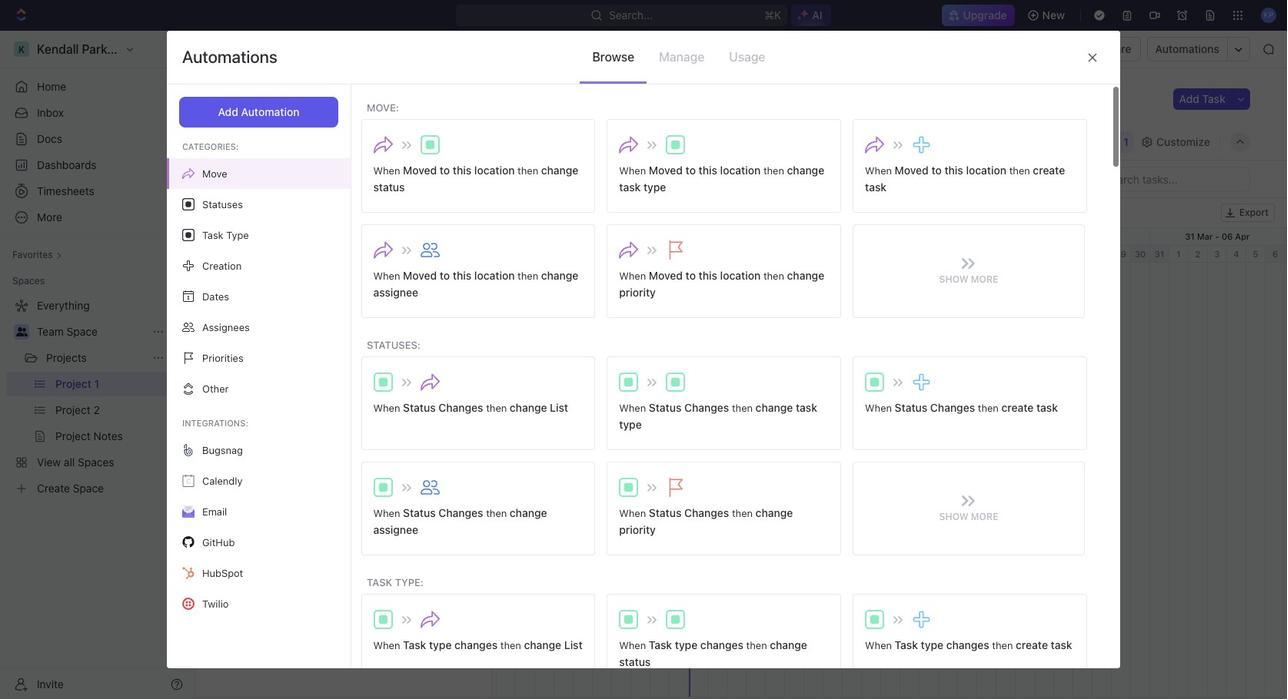 Task type: describe. For each thing, give the bounding box(es) containing it.
change assignee for this
[[373, 269, 579, 299]]

this for change task type
[[699, 164, 718, 177]]

type for change list
[[429, 639, 452, 652]]

2 vertical spatial list
[[564, 639, 583, 652]]

when moved to this location then for change assignee
[[373, 269, 541, 282]]

4 mar from the left
[[830, 232, 846, 242]]

add automation button
[[179, 97, 338, 128]]

09
[[683, 232, 695, 242]]

priorities
[[202, 352, 244, 365]]

assignee for status changes
[[373, 524, 419, 537]]

2 5 from the left
[[1253, 249, 1259, 259]]

2 vertical spatial create
[[1016, 639, 1048, 652]]

docs
[[37, 132, 62, 145]]

changes for change status
[[701, 639, 744, 652]]

share
[[1103, 42, 1132, 55]]

to for change priority
[[686, 269, 696, 282]]

add task
[[1180, 92, 1226, 105]]

changes for create task
[[947, 639, 990, 652]]

changes for change assignee
[[439, 507, 483, 520]]

more for this
[[971, 274, 999, 285]]

1 column header from the left
[[196, 228, 219, 262]]

to for create task
[[932, 164, 942, 177]]

10 element
[[747, 246, 766, 263]]

2 26 element from the left
[[1055, 246, 1074, 263]]

1 6 from the left
[[676, 249, 682, 259]]

priority for moved to this location
[[619, 286, 656, 299]]

task for add task
[[1203, 92, 1226, 105]]

task for when task type changes then create task
[[895, 639, 918, 652]]

invite
[[37, 678, 64, 691]]

24 mar - 30 mar element
[[1016, 228, 1151, 245]]

changes for create task
[[931, 401, 975, 415]]

when status changes then create task
[[865, 401, 1058, 415]]

06
[[1222, 232, 1233, 242]]

change task type for then
[[619, 401, 818, 431]]

bugsnag
[[202, 445, 243, 457]]

move
[[202, 168, 227, 180]]

priority for status changes
[[619, 524, 656, 537]]

30 element
[[1131, 246, 1151, 263]]

1 element
[[574, 246, 593, 263]]

0 horizontal spatial team space link
[[37, 320, 146, 345]]

change priority for then
[[619, 507, 793, 537]]

2 6 from the left
[[1273, 249, 1278, 259]]

favorites
[[12, 249, 53, 261]]

location for create task
[[966, 164, 1007, 177]]

03 mar - 09 mar
[[646, 232, 713, 242]]

project 1 - 0.00% row
[[196, 263, 491, 290]]

inbox
[[37, 106, 64, 119]]

customize
[[1157, 135, 1211, 148]]

when moved to this location then for change task type
[[619, 164, 787, 177]]

17 element
[[881, 246, 901, 263]]

search...
[[609, 8, 653, 22]]

27 element containing 27
[[1074, 246, 1093, 263]]

31 element
[[1151, 246, 1170, 263]]

1 25 element from the left
[[478, 246, 497, 263]]

29
[[1116, 249, 1127, 259]]

to for change status
[[440, 164, 450, 177]]

10
[[782, 232, 791, 242]]

change task type for this
[[619, 164, 825, 194]]

change status for this
[[373, 164, 579, 194]]

31 for 31
[[1155, 249, 1165, 259]]

13 element
[[805, 246, 824, 263]]

1 vertical spatial create
[[1002, 401, 1034, 415]]

- for 06
[[1216, 232, 1220, 242]]

type for change status
[[675, 639, 698, 652]]

when inside when task type changes then
[[619, 640, 646, 652]]

projects
[[46, 352, 87, 365]]

create task
[[865, 164, 1065, 194]]

list inside the list link
[[312, 135, 330, 148]]

when moved to this location then for create task
[[865, 164, 1033, 177]]

show more for then
[[939, 511, 999, 523]]

hide button
[[445, 170, 478, 188]]

when task type changes then change list
[[373, 639, 583, 652]]

share button
[[1093, 37, 1141, 62]]

to for change assignee
[[440, 269, 450, 282]]

dates
[[202, 291, 229, 303]]

status for change task type
[[649, 401, 682, 415]]

assignees button
[[360, 170, 432, 188]]

when status changes then for priority
[[619, 507, 756, 520]]

03
[[646, 232, 657, 242]]

github
[[202, 537, 235, 549]]

1 horizontal spatial team space link
[[205, 40, 289, 58]]

hide 1
[[1093, 135, 1129, 148]]

projects link
[[46, 346, 146, 371]]

add for add automation
[[218, 105, 238, 118]]

categories:
[[182, 142, 239, 152]]

export button
[[1221, 204, 1275, 222]]

24
[[1050, 232, 1060, 242]]

type:
[[395, 577, 424, 589]]

location for change assignee
[[474, 269, 515, 282]]

export
[[1240, 207, 1269, 218]]

2 25 element from the left
[[1035, 246, 1055, 263]]

6 mar from the left
[[1101, 232, 1116, 242]]

team inside sidebar navigation
[[37, 325, 64, 338]]

project 1
[[233, 88, 309, 109]]

2
[[1196, 249, 1201, 259]]

spaces
[[12, 275, 45, 287]]

16 element
[[862, 246, 881, 263]]

docs link
[[6, 127, 189, 152]]

changes for change priority
[[685, 507, 729, 520]]

timesheets
[[37, 185, 94, 198]]

statuses
[[202, 198, 243, 211]]

21 element
[[958, 246, 978, 263]]

customize button
[[1137, 131, 1215, 153]]

17 mar - 23 mar element
[[881, 228, 1016, 245]]

favorites button
[[6, 246, 68, 265]]

inbox link
[[6, 101, 189, 125]]

change status for changes
[[619, 639, 808, 669]]

board link
[[250, 131, 283, 153]]

status for change list
[[403, 401, 436, 415]]

add task button
[[1173, 88, 1232, 110]]

calendar
[[358, 135, 404, 148]]

10 mar - 16 mar element
[[747, 228, 881, 245]]

browse
[[593, 50, 635, 64]]

today inside button
[[215, 207, 241, 218]]

then inside the when status changes then change list
[[486, 402, 507, 415]]

this for create task
[[945, 164, 964, 177]]

24 element
[[1016, 246, 1035, 263]]

1 5 from the left
[[657, 249, 663, 259]]

upgrade
[[963, 8, 1007, 22]]

8 element
[[708, 246, 728, 263]]

- for 30
[[1081, 232, 1085, 242]]

usage
[[729, 50, 766, 64]]

27
[[1078, 249, 1088, 259]]

moved for change task type
[[649, 164, 683, 177]]

2 4 from the left
[[1234, 249, 1240, 259]]

calendly image
[[182, 475, 195, 488]]

when task type changes then
[[619, 639, 770, 652]]

dashboards
[[37, 158, 97, 172]]

0 horizontal spatial automations
[[182, 47, 278, 67]]

then inside when task type changes then create task
[[993, 640, 1013, 652]]

1 horizontal spatial space
[[254, 42, 285, 55]]

automations button
[[1148, 38, 1228, 61]]

 image inside column header
[[204, 238, 215, 248]]

14 element
[[824, 246, 843, 263]]

show for changes
[[939, 511, 969, 523]]

space inside tree
[[67, 325, 98, 338]]

apr
[[1236, 232, 1250, 242]]

new button
[[1021, 3, 1075, 28]]

15 element
[[843, 246, 862, 263]]

timesheets link
[[6, 179, 189, 204]]

when inside the when status changes then change list
[[373, 402, 400, 415]]



Task type: locate. For each thing, give the bounding box(es) containing it.
add automation
[[218, 105, 300, 118]]

team up projects at the bottom left
[[37, 325, 64, 338]]

more
[[971, 274, 999, 285], [971, 511, 999, 523]]

team space link up projects link
[[37, 320, 146, 345]]

this for change priority
[[699, 269, 718, 282]]

1 vertical spatial show more
[[939, 511, 999, 523]]

1 show from the top
[[939, 274, 969, 285]]

25 element down 24
[[1035, 246, 1055, 263]]

add
[[1180, 92, 1200, 105], [218, 105, 238, 118]]

0 vertical spatial status
[[373, 181, 405, 194]]

3 down 31 mar - 06 apr element
[[1215, 249, 1220, 259]]

upgrade link
[[942, 5, 1015, 26]]

status down when task type changes then
[[619, 656, 651, 669]]

1 vertical spatial 1
[[1124, 135, 1129, 148]]

1 4 from the left
[[638, 249, 644, 259]]

1 vertical spatial change priority
[[619, 507, 793, 537]]

1 vertical spatial assignee
[[373, 524, 419, 537]]

0 horizontal spatial 26 element
[[497, 246, 516, 263]]

6 down export button
[[1273, 249, 1278, 259]]

30
[[1087, 232, 1098, 242], [1135, 249, 1146, 259]]

task inside create task
[[865, 181, 887, 194]]

29 element left 31 element
[[1112, 246, 1131, 263]]

when moved to this location then for change status
[[373, 164, 541, 177]]

board
[[253, 135, 283, 148]]

- left the 09
[[677, 232, 681, 242]]

1 right project
[[296, 88, 305, 109]]

26 element left 27
[[1055, 246, 1074, 263]]

0 horizontal spatial assignees
[[202, 322, 250, 334]]

user group image inside sidebar navigation
[[16, 328, 27, 337]]

gantt
[[433, 135, 461, 148]]

0 vertical spatial create
[[1033, 164, 1065, 177]]

1 3 from the left
[[619, 249, 624, 259]]

2 assignee from the top
[[373, 524, 419, 537]]

0 vertical spatial today
[[215, 207, 241, 218]]

- left 16 at top
[[812, 232, 816, 242]]

column header left the type
[[196, 228, 219, 262]]

1 26 element from the left
[[497, 246, 516, 263]]

2 change assignee from the top
[[373, 507, 547, 537]]

1 horizontal spatial changes
[[701, 639, 744, 652]]

0 horizontal spatial today
[[215, 207, 241, 218]]

1 for project 1
[[296, 88, 305, 109]]

0 vertical spatial team
[[225, 42, 251, 55]]

changes for change task type
[[685, 401, 729, 415]]

gantt link
[[429, 131, 461, 153]]

changes for change list
[[455, 639, 498, 652]]

location for change task type
[[720, 164, 761, 177]]

task for when task type changes then
[[649, 639, 672, 652]]

task inside button
[[1203, 92, 1226, 105]]

team space link up project
[[205, 40, 289, 58]]

show more
[[939, 274, 999, 285], [939, 511, 999, 523]]

31 left 06 on the top right
[[1186, 232, 1195, 242]]

1 horizontal spatial 29 element
[[1112, 246, 1131, 263]]

location for change priority
[[720, 269, 761, 282]]

moved down 03 mar - 09 mar 'element'
[[649, 269, 683, 282]]

1 horizontal spatial today
[[693, 266, 715, 275]]

status for change priority
[[649, 507, 682, 520]]

19 element
[[920, 246, 939, 263]]

23 element
[[997, 246, 1016, 263]]

1 29 element from the left
[[555, 246, 574, 263]]

calendly
[[202, 475, 243, 488]]

6 down 03 mar - 09 mar 'element'
[[676, 249, 682, 259]]

mar right 16 at top
[[830, 232, 846, 242]]

automations inside button
[[1156, 42, 1220, 55]]

0 horizontal spatial team
[[37, 325, 64, 338]]

task type
[[202, 229, 249, 242]]

03 mar - 09 mar element
[[612, 228, 747, 245]]

2 more from the top
[[971, 511, 999, 523]]

1 horizontal spatial status
[[619, 656, 651, 669]]

1 27 element from the left
[[516, 246, 535, 263]]

2 changes from the left
[[701, 639, 744, 652]]

3 changes from the left
[[947, 639, 990, 652]]

changes
[[439, 401, 483, 415], [685, 401, 729, 415], [931, 401, 975, 415], [439, 507, 483, 520], [685, 507, 729, 520]]

moved up 03 mar - 09 mar
[[649, 164, 683, 177]]

team space up project
[[225, 42, 285, 55]]

today up task type
[[215, 207, 241, 218]]

1 for hide 1
[[1124, 135, 1129, 148]]

add up 'customize'
[[1180, 92, 1200, 105]]

1 horizontal spatial assignees
[[379, 173, 425, 185]]

1 vertical spatial user group image
[[16, 328, 27, 337]]

integrations:
[[182, 418, 248, 428]]

10 mar - 16 mar
[[782, 232, 846, 242]]

when task type changes then create task
[[865, 639, 1073, 652]]

change assignee
[[373, 269, 579, 299], [373, 507, 547, 537]]

0 vertical spatial change priority
[[619, 269, 825, 299]]

0 vertical spatial show
[[939, 274, 969, 285]]

status
[[403, 401, 436, 415], [649, 401, 682, 415], [895, 401, 928, 415], [403, 507, 436, 520], [649, 507, 682, 520]]

dashboards link
[[6, 153, 189, 178]]

0 vertical spatial list
[[312, 135, 330, 148]]

new
[[1043, 8, 1065, 22]]

space up projects link
[[67, 325, 98, 338]]

to for change task type
[[686, 164, 696, 177]]

tree
[[6, 294, 189, 501]]

2 horizontal spatial 1
[[1177, 249, 1181, 259]]

1 horizontal spatial 27 element
[[1074, 246, 1093, 263]]

2 28 element from the left
[[1093, 246, 1112, 263]]

1 horizontal spatial 28 element
[[1093, 246, 1112, 263]]

- left 06 on the top right
[[1216, 232, 1220, 242]]

1 vertical spatial hide
[[451, 173, 471, 185]]

0 horizontal spatial hide
[[451, 173, 471, 185]]

- for 16
[[812, 232, 816, 242]]

5 mar from the left
[[1063, 232, 1078, 242]]

project
[[233, 88, 292, 109]]

automations up add task
[[1156, 42, 1220, 55]]

tree containing team space
[[6, 294, 189, 501]]

0 vertical spatial 30
[[1087, 232, 1098, 242]]

1 horizontal spatial add
[[1180, 92, 1200, 105]]

mar up 29
[[1101, 232, 1116, 242]]

1 28 element from the left
[[535, 246, 555, 263]]

list
[[312, 135, 330, 148], [550, 401, 568, 415], [564, 639, 583, 652]]

user group image up add automation
[[211, 45, 220, 53]]

2 29 element from the left
[[1112, 246, 1131, 263]]

30 right 29
[[1135, 249, 1146, 259]]

0 horizontal spatial change status
[[373, 164, 579, 194]]

1 change assignee from the top
[[373, 269, 579, 299]]

column header
[[196, 228, 219, 262], [219, 228, 242, 262], [442, 228, 465, 262]]

31 mar - 06 apr element
[[1151, 228, 1286, 245]]

0 horizontal spatial user group image
[[16, 328, 27, 337]]

25 feb - 02 mar element
[[478, 228, 612, 245]]

1 left the "customize" button
[[1124, 135, 1129, 148]]

4 right 2 "element"
[[638, 249, 644, 259]]

29 element
[[555, 246, 574, 263], [1112, 246, 1131, 263]]

show for to
[[939, 274, 969, 285]]

1 vertical spatial team space
[[37, 325, 98, 338]]

statuses:
[[367, 339, 421, 352]]

1 vertical spatial space
[[67, 325, 98, 338]]

1 changes from the left
[[455, 639, 498, 652]]

automations up project
[[182, 47, 278, 67]]

hide down "gantt"
[[451, 173, 471, 185]]

1 horizontal spatial 6
[[1273, 249, 1278, 259]]

mar right 10
[[794, 232, 809, 242]]

0 vertical spatial change assignee
[[373, 269, 579, 299]]

- for 09
[[677, 232, 681, 242]]

1 horizontal spatial user group image
[[211, 45, 220, 53]]

2 show more from the top
[[939, 511, 999, 523]]

0 horizontal spatial 6
[[676, 249, 682, 259]]

move:
[[367, 102, 399, 114]]

task type:
[[367, 577, 424, 589]]

then inside when status changes then create task
[[978, 402, 999, 415]]

0 horizontal spatial 27 element
[[516, 246, 535, 263]]

creation
[[202, 260, 242, 272]]

5 down 31 mar - 06 apr element
[[1253, 249, 1259, 259]]

0 horizontal spatial 5
[[657, 249, 663, 259]]

space
[[254, 42, 285, 55], [67, 325, 98, 338]]

1 horizontal spatial automations
[[1156, 42, 1220, 55]]

add for add task
[[1180, 92, 1200, 105]]

team space link
[[205, 40, 289, 58], [37, 320, 146, 345]]

9 element
[[728, 246, 747, 263]]

0 horizontal spatial 3
[[619, 249, 624, 259]]

column header down today button
[[219, 228, 242, 262]]

0 horizontal spatial 29 element
[[555, 246, 574, 263]]

1 horizontal spatial team
[[225, 42, 251, 55]]

7 element
[[689, 246, 708, 263]]

2 column header from the left
[[219, 228, 242, 262]]

sidebar navigation
[[0, 31, 196, 700]]

1 change priority from the top
[[619, 269, 825, 299]]

1 show more from the top
[[939, 274, 999, 285]]

0 vertical spatial hide
[[1093, 135, 1116, 148]]

3
[[619, 249, 624, 259], [1215, 249, 1220, 259]]

0 horizontal spatial 28 element
[[535, 246, 555, 263]]

1 horizontal spatial hide
[[1093, 135, 1116, 148]]

create inside create task
[[1033, 164, 1065, 177]]

5 down 03 mar - 09 mar
[[657, 249, 663, 259]]

manage
[[659, 50, 705, 64]]

1 horizontal spatial 1
[[1124, 135, 1129, 148]]

1 mar from the left
[[659, 232, 675, 242]]

16
[[818, 232, 828, 242]]

28 element
[[535, 246, 555, 263], [1093, 246, 1112, 263]]

when inside when task type changes then create task
[[865, 640, 892, 652]]

31 for 31 mar - 06 apr
[[1186, 232, 1195, 242]]

- inside 'element'
[[677, 232, 681, 242]]

moved for change priority
[[649, 269, 683, 282]]

1 change task type from the top
[[619, 164, 825, 194]]

2 - from the left
[[812, 232, 816, 242]]

name column header
[[242, 228, 442, 262]]

0 horizontal spatial add
[[218, 105, 238, 118]]

⌘k
[[765, 8, 782, 22]]

more for then
[[971, 511, 999, 523]]

1 vertical spatial team
[[37, 325, 64, 338]]

assignee for moved to this location
[[373, 286, 419, 299]]

1 vertical spatial show
[[939, 511, 969, 523]]

 image
[[204, 238, 215, 248]]

12 element
[[785, 246, 805, 263]]

0 vertical spatial space
[[254, 42, 285, 55]]

1 priority from the top
[[619, 286, 656, 299]]

hide left the "customize" button
[[1093, 135, 1116, 148]]

space up "project 1"
[[254, 42, 285, 55]]

assignees down calendar
[[379, 173, 425, 185]]

row
[[196, 228, 491, 263]]

2 element
[[593, 246, 612, 263]]

1 more from the top
[[971, 274, 999, 285]]

29 element down 25 feb - 02 mar element
[[555, 246, 574, 263]]

4 - from the left
[[1216, 232, 1220, 242]]

changes
[[455, 639, 498, 652], [701, 639, 744, 652], [947, 639, 990, 652]]

0 vertical spatial change task type
[[619, 164, 825, 194]]

team space inside sidebar navigation
[[37, 325, 98, 338]]

1 vertical spatial change task type
[[619, 401, 818, 431]]

team space up projects at the bottom left
[[37, 325, 98, 338]]

20 element
[[939, 246, 958, 263]]

mar right 24
[[1063, 232, 1078, 242]]

1 horizontal spatial 5
[[1253, 249, 1259, 259]]

when status changes then for assignee
[[373, 507, 510, 520]]

0 vertical spatial user group image
[[211, 45, 220, 53]]

27 element down 25 feb - 02 mar element
[[516, 246, 535, 263]]

25 element
[[478, 246, 497, 263], [1035, 246, 1055, 263]]

when inside when status changes then create task
[[865, 402, 892, 415]]

today button
[[208, 204, 247, 222]]

team space
[[225, 42, 285, 55], [37, 325, 98, 338]]

18 element
[[901, 246, 920, 263]]

0 horizontal spatial 31
[[1155, 249, 1165, 259]]

1 vertical spatial change status
[[619, 639, 808, 669]]

21
[[963, 249, 972, 259]]

0 horizontal spatial 30
[[1087, 232, 1098, 242]]

0 horizontal spatial space
[[67, 325, 98, 338]]

moved for change status
[[403, 164, 437, 177]]

assignees up priorities
[[202, 322, 250, 334]]

1 vertical spatial 30
[[1135, 249, 1146, 259]]

when status changes then for task
[[619, 401, 756, 415]]

2 priority from the top
[[619, 524, 656, 537]]

27 element down 24 mar - 30 mar element
[[1074, 246, 1093, 263]]

status for change assignee
[[403, 507, 436, 520]]

0 vertical spatial assignee
[[373, 286, 419, 299]]

twilio
[[202, 598, 229, 611]]

24 mar - 30 mar
[[1050, 232, 1116, 242]]

22 element
[[978, 246, 997, 263]]

when status changes then change list
[[373, 401, 568, 415]]

assignee up statuses:
[[373, 286, 419, 299]]

show more for this
[[939, 274, 999, 285]]

2 show from the top
[[939, 511, 969, 523]]

Search tasks... text field
[[1096, 168, 1250, 191]]

1 vertical spatial assignees
[[202, 322, 250, 334]]

this for change assignee
[[453, 269, 472, 282]]

create
[[1033, 164, 1065, 177], [1002, 401, 1034, 415], [1016, 639, 1048, 652]]

3 right 2 "element"
[[619, 249, 624, 259]]

2 change task type from the top
[[619, 401, 818, 431]]

to
[[440, 164, 450, 177], [686, 164, 696, 177], [932, 164, 942, 177], [440, 269, 450, 282], [686, 269, 696, 282]]

then
[[518, 165, 539, 177], [764, 165, 785, 177], [1010, 165, 1031, 177], [518, 270, 539, 282], [764, 270, 785, 282], [486, 402, 507, 415], [732, 402, 753, 415], [978, 402, 999, 415], [486, 508, 507, 520], [732, 508, 753, 520], [501, 640, 521, 652], [747, 640, 767, 652], [993, 640, 1013, 652]]

this
[[453, 164, 472, 177], [699, 164, 718, 177], [945, 164, 964, 177], [453, 269, 472, 282], [699, 269, 718, 282]]

1 horizontal spatial 31
[[1186, 232, 1195, 242]]

3 mar from the left
[[794, 232, 809, 242]]

1 horizontal spatial team space
[[225, 42, 285, 55]]

31 right 30 element
[[1155, 249, 1165, 259]]

change status
[[373, 164, 579, 194], [619, 639, 808, 669]]

25 element down 25 feb - 02 mar element
[[478, 246, 497, 263]]

4 down apr
[[1234, 249, 1240, 259]]

today down the 7 'element'
[[693, 266, 715, 275]]

0 horizontal spatial 1
[[296, 88, 305, 109]]

automation
[[241, 105, 300, 118]]

4
[[638, 249, 644, 259], [1234, 249, 1240, 259]]

user group image down spaces
[[16, 328, 27, 337]]

status
[[373, 181, 405, 194], [619, 656, 651, 669]]

when
[[373, 165, 400, 177], [619, 165, 646, 177], [865, 165, 892, 177], [373, 270, 400, 282], [619, 270, 646, 282], [373, 402, 400, 415], [619, 402, 646, 415], [865, 402, 892, 415], [373, 508, 400, 520], [619, 508, 646, 520], [373, 640, 400, 652], [619, 640, 646, 652], [865, 640, 892, 652]]

- up 27
[[1081, 232, 1085, 242]]

change priority
[[619, 269, 825, 299], [619, 507, 793, 537]]

when moved to this location then for change priority
[[619, 269, 787, 282]]

moved
[[403, 164, 437, 177], [649, 164, 683, 177], [895, 164, 929, 177], [403, 269, 437, 282], [649, 269, 683, 282]]

type for create task
[[921, 639, 944, 652]]

0 horizontal spatial team space
[[37, 325, 98, 338]]

tree grid
[[196, 228, 491, 698]]

moved up 17 mar - 23 mar element
[[895, 164, 929, 177]]

6
[[676, 249, 682, 259], [1273, 249, 1278, 259]]

3 - from the left
[[1081, 232, 1085, 242]]

0 vertical spatial 1
[[296, 88, 305, 109]]

2 vertical spatial 1
[[1177, 249, 1181, 259]]

task
[[619, 181, 641, 194], [865, 181, 887, 194], [796, 401, 818, 415], [1037, 401, 1058, 415], [1051, 639, 1073, 652]]

2 27 element from the left
[[1074, 246, 1093, 263]]

28 element down 25 feb - 02 mar element
[[535, 246, 555, 263]]

1 vertical spatial list
[[550, 401, 568, 415]]

1 horizontal spatial 26 element
[[1055, 246, 1074, 263]]

0 horizontal spatial changes
[[455, 639, 498, 652]]

when status changes then
[[619, 401, 756, 415], [373, 507, 510, 520], [619, 507, 756, 520]]

1 horizontal spatial change status
[[619, 639, 808, 669]]

when inside when task type changes then change list
[[373, 640, 400, 652]]

type
[[226, 229, 249, 242]]

team
[[225, 42, 251, 55], [37, 325, 64, 338]]

moved for create task
[[895, 164, 929, 177]]

home
[[37, 80, 66, 93]]

status for create task
[[895, 401, 928, 415]]

11 element
[[766, 246, 785, 263]]

email
[[202, 506, 227, 518]]

hide for hide
[[451, 173, 471, 185]]

1 vertical spatial more
[[971, 511, 999, 523]]

user group image
[[211, 45, 220, 53], [16, 328, 27, 337]]

30 up 27
[[1087, 232, 1098, 242]]

1 horizontal spatial 25 element
[[1035, 246, 1055, 263]]

mar up 2 at right top
[[1198, 232, 1213, 242]]

27 element
[[516, 246, 535, 263], [1074, 246, 1093, 263]]

this for change status
[[453, 164, 472, 177]]

assignees inside button
[[379, 173, 425, 185]]

26 element
[[497, 246, 516, 263], [1055, 246, 1074, 263]]

3 column header from the left
[[442, 228, 465, 262]]

other
[[202, 383, 229, 395]]

28 element left 29
[[1093, 246, 1112, 263]]

1 vertical spatial team space link
[[37, 320, 146, 345]]

1 horizontal spatial 30
[[1135, 249, 1146, 259]]

0 horizontal spatial 4
[[638, 249, 644, 259]]

hide for hide 1
[[1093, 135, 1116, 148]]

tree inside sidebar navigation
[[6, 294, 189, 501]]

status for task type changes
[[619, 656, 651, 669]]

29 element containing 29
[[1112, 246, 1131, 263]]

0 vertical spatial priority
[[619, 286, 656, 299]]

15
[[847, 249, 857, 259]]

0 vertical spatial 31
[[1186, 232, 1195, 242]]

change priority for this
[[619, 269, 825, 299]]

moved up statuses:
[[403, 269, 437, 282]]

hide
[[1093, 135, 1116, 148], [451, 173, 471, 185]]

1 vertical spatial today
[[693, 266, 715, 275]]

1 right 31 element
[[1177, 249, 1181, 259]]

2 horizontal spatial changes
[[947, 639, 990, 652]]

list link
[[309, 131, 330, 153]]

1 vertical spatial status
[[619, 656, 651, 669]]

hubspot
[[202, 568, 243, 580]]

mar right the 09
[[697, 232, 713, 242]]

26 element down 25 feb - 02 mar element
[[497, 246, 516, 263]]

2 mar from the left
[[697, 232, 713, 242]]

then inside when task type changes then
[[747, 640, 767, 652]]

assignee up 'task type:'
[[373, 524, 419, 537]]

change
[[541, 164, 579, 177], [787, 164, 825, 177], [541, 269, 579, 282], [787, 269, 825, 282], [510, 401, 547, 415], [756, 401, 793, 415], [510, 507, 547, 520], [756, 507, 793, 520], [524, 639, 562, 652], [770, 639, 808, 652]]

mar right 03
[[659, 232, 675, 242]]

changes for change list
[[439, 401, 483, 415]]

1 vertical spatial priority
[[619, 524, 656, 537]]

1 vertical spatial 31
[[1155, 249, 1165, 259]]

today
[[215, 207, 241, 218], [693, 266, 715, 275]]

location for change status
[[474, 164, 515, 177]]

1 horizontal spatial 3
[[1215, 249, 1220, 259]]

calendar link
[[355, 131, 404, 153]]

0 horizontal spatial status
[[373, 181, 405, 194]]

1 assignee from the top
[[373, 286, 419, 299]]

status down calendar link
[[373, 181, 405, 194]]

2 3 from the left
[[1215, 249, 1220, 259]]

0 vertical spatial more
[[971, 274, 999, 285]]

5
[[657, 249, 663, 259], [1253, 249, 1259, 259]]

0 vertical spatial assignees
[[379, 173, 425, 185]]

add up categories:
[[218, 105, 238, 118]]

hide inside button
[[451, 173, 471, 185]]

then inside when task type changes then change list
[[501, 640, 521, 652]]

31 mar - 06 apr
[[1186, 232, 1250, 242]]

0 vertical spatial team space
[[225, 42, 285, 55]]

task for when task type changes then change list
[[403, 639, 426, 652]]

home link
[[6, 75, 189, 99]]

1 vertical spatial change assignee
[[373, 507, 547, 537]]

change assignee for then
[[373, 507, 547, 537]]

0 vertical spatial team space link
[[205, 40, 289, 58]]

0 vertical spatial show more
[[939, 274, 999, 285]]

moved for change assignee
[[403, 269, 437, 282]]

mar
[[659, 232, 675, 242], [697, 232, 713, 242], [794, 232, 809, 242], [830, 232, 846, 242], [1063, 232, 1078, 242], [1101, 232, 1116, 242], [1198, 232, 1213, 242]]

column header down "hide" button
[[442, 228, 465, 262]]

assignee
[[373, 286, 419, 299], [373, 524, 419, 537]]

1 - from the left
[[677, 232, 681, 242]]

0 vertical spatial change status
[[373, 164, 579, 194]]

2 change priority from the top
[[619, 507, 793, 537]]

team up project
[[225, 42, 251, 55]]

moved down "gantt" "link"
[[403, 164, 437, 177]]

7 mar from the left
[[1198, 232, 1213, 242]]

status for moved to this location
[[373, 181, 405, 194]]

0 horizontal spatial 25 element
[[478, 246, 497, 263]]



Task type: vqa. For each thing, say whether or not it's contained in the screenshot.
bottommost 11
no



